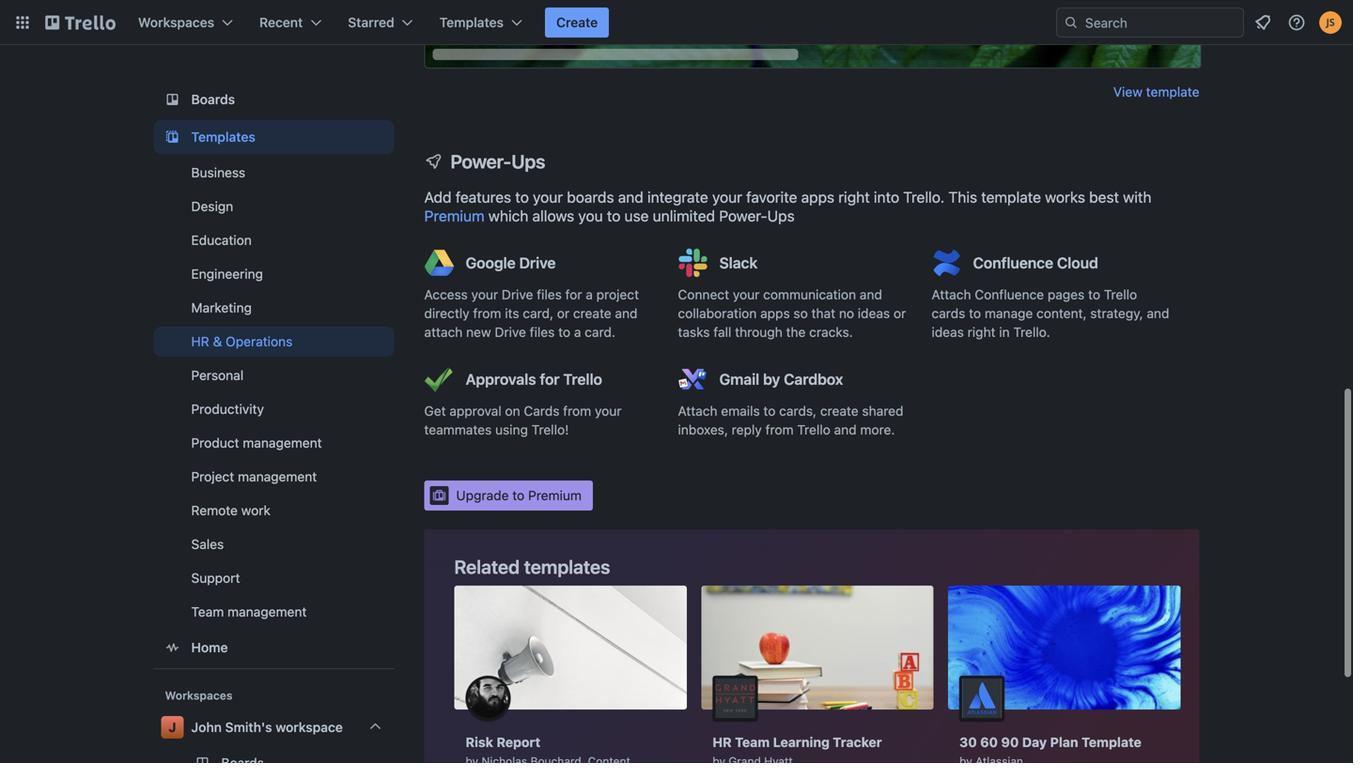 Task type: vqa. For each thing, say whether or not it's contained in the screenshot.


Task type: locate. For each thing, give the bounding box(es) containing it.
your down the slack
[[733, 287, 760, 303]]

1 vertical spatial ups
[[767, 207, 795, 225]]

view template
[[1113, 84, 1200, 100]]

0 vertical spatial management
[[243, 436, 322, 451]]

attach inside attach confluence pages to trello cards to manage content, strategy, and ideas right in trello.
[[932, 287, 971, 303]]

design link
[[154, 192, 394, 222]]

and up "use"
[[618, 188, 644, 206]]

from inside attach emails to cards, create shared inboxes, reply from trello and more.
[[765, 422, 794, 438]]

a left project
[[586, 287, 593, 303]]

team inside hr team learning tracker link
[[735, 735, 770, 751]]

premium down add
[[424, 207, 485, 225]]

favorite
[[746, 188, 797, 206]]

0 vertical spatial for
[[565, 287, 582, 303]]

strategy,
[[1090, 306, 1143, 321]]

trello. right into
[[903, 188, 945, 206]]

sales link
[[154, 530, 394, 560]]

business
[[191, 165, 245, 180]]

0 notifications image
[[1252, 11, 1274, 34]]

60
[[980, 735, 998, 751]]

project management
[[191, 469, 317, 485]]

boards
[[567, 188, 614, 206]]

0 horizontal spatial team
[[191, 605, 224, 620]]

attach up inboxes,
[[678, 404, 718, 419]]

0 horizontal spatial for
[[540, 371, 560, 389]]

power- up features at the top left of the page
[[451, 150, 511, 172]]

0 horizontal spatial or
[[557, 306, 570, 321]]

0 vertical spatial hr
[[191, 334, 209, 350]]

apps up through
[[760, 306, 790, 321]]

from for gmail
[[765, 422, 794, 438]]

team
[[191, 605, 224, 620], [735, 735, 770, 751]]

0 horizontal spatial create
[[573, 306, 611, 321]]

which
[[488, 207, 528, 225]]

report
[[497, 735, 541, 751]]

and left more.
[[834, 422, 857, 438]]

ups up which
[[511, 150, 545, 172]]

your right cards
[[595, 404, 622, 419]]

trello down 'cards,'
[[797, 422, 831, 438]]

template
[[1146, 84, 1200, 100], [981, 188, 1041, 206]]

from up trello! at the bottom left of page
[[563, 404, 591, 419]]

1 horizontal spatial templates
[[440, 15, 504, 30]]

hr left &
[[191, 334, 209, 350]]

confluence
[[973, 254, 1053, 272], [975, 287, 1044, 303]]

0 horizontal spatial hr
[[191, 334, 209, 350]]

teammates
[[424, 422, 492, 438]]

to
[[515, 188, 529, 206], [607, 207, 621, 225], [1088, 287, 1100, 303], [969, 306, 981, 321], [558, 325, 571, 340], [764, 404, 776, 419], [512, 488, 525, 504]]

1 vertical spatial from
[[563, 404, 591, 419]]

product management
[[191, 436, 322, 451]]

starred
[[348, 15, 394, 30]]

approvals for trello
[[466, 371, 602, 389]]

1 horizontal spatial attach
[[932, 287, 971, 303]]

1 horizontal spatial for
[[565, 287, 582, 303]]

attach inside attach emails to cards, create shared inboxes, reply from trello and more.
[[678, 404, 718, 419]]

marketing
[[191, 300, 252, 316]]

premium
[[424, 207, 485, 225], [528, 488, 582, 504]]

card,
[[523, 306, 554, 321]]

0 horizontal spatial right
[[839, 188, 870, 206]]

from inside access your drive files for a project directly from its card, or create and attach new drive files to a card.
[[473, 306, 501, 321]]

a left card.
[[574, 325, 581, 340]]

template right view
[[1146, 84, 1200, 100]]

0 vertical spatial power-
[[451, 150, 511, 172]]

apps
[[801, 188, 835, 206], [760, 306, 790, 321]]

your inside get approval on cards from your teammates using trello!
[[595, 404, 622, 419]]

create up card.
[[573, 306, 611, 321]]

1 horizontal spatial or
[[894, 306, 906, 321]]

trello inside attach confluence pages to trello cards to manage content, strategy, and ideas right in trello.
[[1104, 287, 1137, 303]]

design
[[191, 199, 233, 214]]

management down support link
[[228, 605, 307, 620]]

workspaces inside dropdown button
[[138, 15, 214, 30]]

files down card,
[[530, 325, 555, 340]]

1 horizontal spatial team
[[735, 735, 770, 751]]

management down 'productivity' link at the bottom left of page
[[243, 436, 322, 451]]

for up cards
[[540, 371, 560, 389]]

1 vertical spatial apps
[[760, 306, 790, 321]]

cracks.
[[809, 325, 853, 340]]

1 horizontal spatial from
[[563, 404, 591, 419]]

to left 'cards,'
[[764, 404, 776, 419]]

features
[[455, 188, 511, 206]]

to left "use"
[[607, 207, 621, 225]]

0 horizontal spatial attach
[[678, 404, 718, 419]]

from down 'cards,'
[[765, 422, 794, 438]]

1 vertical spatial management
[[238, 469, 317, 485]]

google drive
[[466, 254, 556, 272]]

1 horizontal spatial create
[[820, 404, 859, 419]]

from up new
[[473, 306, 501, 321]]

to right pages
[[1088, 287, 1100, 303]]

workspaces up "john"
[[165, 690, 233, 703]]

product
[[191, 436, 239, 451]]

the
[[786, 325, 806, 340]]

templates
[[440, 15, 504, 30], [191, 129, 255, 145]]

1 vertical spatial template
[[981, 188, 1041, 206]]

0 horizontal spatial premium
[[424, 207, 485, 225]]

and inside add features to your boards and integrate your favorite apps right into trello. this template works best with premium which allows you to use unlimited power-ups
[[618, 188, 644, 206]]

to right the upgrade
[[512, 488, 525, 504]]

upgrade to premium link
[[424, 481, 593, 511]]

right inside attach confluence pages to trello cards to manage content, strategy, and ideas right in trello.
[[968, 325, 996, 340]]

for
[[565, 287, 582, 303], [540, 371, 560, 389]]

30
[[960, 735, 977, 751]]

attach confluence pages to trello cards to manage content, strategy, and ideas right in trello.
[[932, 287, 1169, 340]]

0 vertical spatial right
[[839, 188, 870, 206]]

john smith (johnsmith38824343) image
[[1319, 11, 1342, 34]]

trello. right in
[[1013, 325, 1050, 340]]

collaboration
[[678, 306, 757, 321]]

connect your communication and collaboration apps so that no ideas or tasks fall through the cracks.
[[678, 287, 906, 340]]

ups down 'favorite'
[[767, 207, 795, 225]]

personal
[[191, 368, 244, 383]]

into
[[874, 188, 899, 206]]

hr down grand hyatt icon
[[713, 735, 732, 751]]

tracker
[[833, 735, 882, 751]]

0 horizontal spatial apps
[[760, 306, 790, 321]]

you
[[578, 207, 603, 225]]

1 vertical spatial templates
[[191, 129, 255, 145]]

0 horizontal spatial ideas
[[858, 306, 890, 321]]

templates right 'starred' dropdown button
[[440, 15, 504, 30]]

0 vertical spatial a
[[586, 287, 593, 303]]

apps inside connect your communication and collaboration apps so that no ideas or tasks fall through the cracks.
[[760, 306, 790, 321]]

0 vertical spatial template
[[1146, 84, 1200, 100]]

from for google
[[473, 306, 501, 321]]

and right strategy,
[[1147, 306, 1169, 321]]

or right card,
[[557, 306, 570, 321]]

slack
[[719, 254, 758, 272]]

1 vertical spatial team
[[735, 735, 770, 751]]

&
[[213, 334, 222, 350]]

hr & operations link
[[154, 327, 394, 357]]

board image
[[161, 88, 184, 111]]

1 vertical spatial hr
[[713, 735, 732, 751]]

ideas down cards
[[932, 325, 964, 340]]

1 horizontal spatial power-
[[719, 207, 767, 225]]

to left card.
[[558, 325, 571, 340]]

1 or from the left
[[557, 306, 570, 321]]

cards
[[932, 306, 965, 321]]

power-
[[451, 150, 511, 172], [719, 207, 767, 225]]

through
[[735, 325, 783, 340]]

0 vertical spatial team
[[191, 605, 224, 620]]

1 horizontal spatial trello.
[[1013, 325, 1050, 340]]

hr
[[191, 334, 209, 350], [713, 735, 732, 751]]

1 vertical spatial create
[[820, 404, 859, 419]]

1 vertical spatial power-
[[719, 207, 767, 225]]

drive up its
[[502, 287, 533, 303]]

0 horizontal spatial a
[[574, 325, 581, 340]]

0 vertical spatial files
[[537, 287, 562, 303]]

1 vertical spatial confluence
[[975, 287, 1044, 303]]

by
[[763, 371, 780, 389]]

and inside connect your communication and collaboration apps so that no ideas or tasks fall through the cracks.
[[860, 287, 882, 303]]

0 vertical spatial premium
[[424, 207, 485, 225]]

1 vertical spatial attach
[[678, 404, 718, 419]]

attach up cards
[[932, 287, 971, 303]]

2 horizontal spatial from
[[765, 422, 794, 438]]

your down google at the top
[[471, 287, 498, 303]]

or left cards
[[894, 306, 906, 321]]

and down project
[[615, 306, 638, 321]]

0 vertical spatial ups
[[511, 150, 545, 172]]

1 vertical spatial ideas
[[932, 325, 964, 340]]

drive right google at the top
[[519, 254, 556, 272]]

upgrade to premium
[[456, 488, 582, 504]]

0 horizontal spatial from
[[473, 306, 501, 321]]

0 vertical spatial apps
[[801, 188, 835, 206]]

1 horizontal spatial a
[[586, 287, 593, 303]]

template right this
[[981, 188, 1041, 206]]

0 horizontal spatial trello
[[563, 371, 602, 389]]

1 horizontal spatial ups
[[767, 207, 795, 225]]

0 vertical spatial trello
[[1104, 287, 1137, 303]]

workspaces up board 'image'
[[138, 15, 214, 30]]

hr inside hr & operations link
[[191, 334, 209, 350]]

management for team management
[[228, 605, 307, 620]]

0 vertical spatial attach
[[932, 287, 971, 303]]

from inside get approval on cards from your teammates using trello!
[[563, 404, 591, 419]]

1 horizontal spatial right
[[968, 325, 996, 340]]

your
[[533, 188, 563, 206], [712, 188, 742, 206], [471, 287, 498, 303], [733, 287, 760, 303], [595, 404, 622, 419]]

0 horizontal spatial templates
[[191, 129, 255, 145]]

0 vertical spatial workspaces
[[138, 15, 214, 30]]

0 horizontal spatial template
[[981, 188, 1041, 206]]

team down support
[[191, 605, 224, 620]]

management down product management link
[[238, 469, 317, 485]]

premium down trello! at the bottom left of page
[[528, 488, 582, 504]]

your inside connect your communication and collaboration apps so that no ideas or tasks fall through the cracks.
[[733, 287, 760, 303]]

hr inside hr team learning tracker link
[[713, 735, 732, 751]]

template inside add features to your boards and integrate your favorite apps right into trello. this template works best with premium which allows you to use unlimited power-ups
[[981, 188, 1041, 206]]

trello down card.
[[563, 371, 602, 389]]

0 vertical spatial templates
[[440, 15, 504, 30]]

2 or from the left
[[894, 306, 906, 321]]

access your drive files for a project directly from its card, or create and attach new drive files to a card.
[[424, 287, 639, 340]]

0 horizontal spatial ups
[[511, 150, 545, 172]]

0 vertical spatial create
[[573, 306, 611, 321]]

attach emails to cards, create shared inboxes, reply from trello and more.
[[678, 404, 904, 438]]

john
[[191, 720, 222, 736]]

templates up business
[[191, 129, 255, 145]]

trello up strategy,
[[1104, 287, 1137, 303]]

apps right 'favorite'
[[801, 188, 835, 206]]

create down cardbox
[[820, 404, 859, 419]]

its
[[505, 306, 519, 321]]

ideas right no at the top right of the page
[[858, 306, 890, 321]]

management inside "link"
[[238, 469, 317, 485]]

1 horizontal spatial hr
[[713, 735, 732, 751]]

0 horizontal spatial trello.
[[903, 188, 945, 206]]

create
[[573, 306, 611, 321], [820, 404, 859, 419]]

unlimited
[[653, 207, 715, 225]]

2 vertical spatial management
[[228, 605, 307, 620]]

1 vertical spatial right
[[968, 325, 996, 340]]

power- down 'favorite'
[[719, 207, 767, 225]]

1 vertical spatial trello.
[[1013, 325, 1050, 340]]

remote work link
[[154, 496, 394, 526]]

1 vertical spatial workspaces
[[165, 690, 233, 703]]

team down grand hyatt icon
[[735, 735, 770, 751]]

files up card,
[[537, 287, 562, 303]]

right left in
[[968, 325, 996, 340]]

template
[[1082, 735, 1142, 751]]

0 vertical spatial drive
[[519, 254, 556, 272]]

right left into
[[839, 188, 870, 206]]

power- inside add features to your boards and integrate your favorite apps right into trello. this template works best with premium which allows you to use unlimited power-ups
[[719, 207, 767, 225]]

for left project
[[565, 287, 582, 303]]

drive down its
[[495, 325, 526, 340]]

1 vertical spatial premium
[[528, 488, 582, 504]]

0 vertical spatial trello.
[[903, 188, 945, 206]]

create button
[[545, 8, 609, 38]]

trello
[[1104, 287, 1137, 303], [563, 371, 602, 389], [797, 422, 831, 438]]

1 horizontal spatial trello
[[797, 422, 831, 438]]

nicholas bouchard, content marketer @ unito image
[[466, 677, 511, 722]]

create inside attach emails to cards, create shared inboxes, reply from trello and more.
[[820, 404, 859, 419]]

0 vertical spatial from
[[473, 306, 501, 321]]

2 horizontal spatial trello
[[1104, 287, 1137, 303]]

1 horizontal spatial premium
[[528, 488, 582, 504]]

manage
[[985, 306, 1033, 321]]

attach
[[932, 287, 971, 303], [678, 404, 718, 419]]

1 vertical spatial trello
[[563, 371, 602, 389]]

work
[[241, 503, 271, 519]]

2 vertical spatial drive
[[495, 325, 526, 340]]

search image
[[1064, 15, 1079, 30]]

1 horizontal spatial apps
[[801, 188, 835, 206]]

management
[[243, 436, 322, 451], [238, 469, 317, 485], [228, 605, 307, 620]]

1 horizontal spatial template
[[1146, 84, 1200, 100]]

shared
[[862, 404, 904, 419]]

card.
[[585, 325, 615, 340]]

1 horizontal spatial ideas
[[932, 325, 964, 340]]

2 vertical spatial from
[[765, 422, 794, 438]]

premium inside add features to your boards and integrate your favorite apps right into trello. this template works best with premium which allows you to use unlimited power-ups
[[424, 207, 485, 225]]

0 vertical spatial confluence
[[973, 254, 1053, 272]]

productivity
[[191, 402, 264, 417]]

2 vertical spatial trello
[[797, 422, 831, 438]]

1 vertical spatial drive
[[502, 287, 533, 303]]

0 vertical spatial ideas
[[858, 306, 890, 321]]

and right 'communication'
[[860, 287, 882, 303]]

a
[[586, 287, 593, 303], [574, 325, 581, 340]]

approval
[[450, 404, 502, 419]]

smith's
[[225, 720, 272, 736]]

sales
[[191, 537, 224, 553]]

attach for gmail by cardbox
[[678, 404, 718, 419]]



Task type: describe. For each thing, give the bounding box(es) containing it.
trello. inside attach confluence pages to trello cards to manage content, strategy, and ideas right in trello.
[[1013, 325, 1050, 340]]

atlassian image
[[960, 677, 1005, 722]]

for inside access your drive files for a project directly from its card, or create and attach new drive files to a card.
[[565, 287, 582, 303]]

in
[[999, 325, 1010, 340]]

team management
[[191, 605, 307, 620]]

education link
[[154, 226, 394, 256]]

home link
[[154, 631, 394, 665]]

cloud
[[1057, 254, 1098, 272]]

fall
[[714, 325, 731, 340]]

attach for confluence cloud
[[932, 287, 971, 303]]

google
[[466, 254, 516, 272]]

personal link
[[154, 361, 394, 391]]

0 horizontal spatial power-
[[451, 150, 511, 172]]

that
[[812, 306, 836, 321]]

approvals
[[466, 371, 536, 389]]

cardbox
[[784, 371, 843, 389]]

home
[[191, 640, 228, 656]]

confluence inside attach confluence pages to trello cards to manage content, strategy, and ideas right in trello.
[[975, 287, 1044, 303]]

learning
[[773, 735, 830, 751]]

workspace
[[276, 720, 343, 736]]

john smith's workspace
[[191, 720, 343, 736]]

to inside access your drive files for a project directly from its card, or create and attach new drive files to a card.
[[558, 325, 571, 340]]

content,
[[1037, 306, 1087, 321]]

ideas inside attach confluence pages to trello cards to manage content, strategy, and ideas right in trello.
[[932, 325, 964, 340]]

communication
[[763, 287, 856, 303]]

90
[[1001, 735, 1019, 751]]

project
[[191, 469, 234, 485]]

recent
[[259, 15, 303, 30]]

management for product management
[[243, 436, 322, 451]]

home image
[[161, 637, 184, 660]]

remote work
[[191, 503, 271, 519]]

Search field
[[1079, 8, 1243, 37]]

use
[[625, 207, 649, 225]]

inboxes,
[[678, 422, 728, 438]]

recent button
[[248, 8, 333, 38]]

or inside access your drive files for a project directly from its card, or create and attach new drive files to a card.
[[557, 306, 570, 321]]

hr for hr team learning tracker
[[713, 735, 732, 751]]

using
[[495, 422, 528, 438]]

day
[[1022, 735, 1047, 751]]

on
[[505, 404, 520, 419]]

or inside connect your communication and collaboration apps so that no ideas or tasks fall through the cracks.
[[894, 306, 906, 321]]

templates button
[[428, 8, 534, 38]]

your left 'favorite'
[[712, 188, 742, 206]]

and inside attach emails to cards, create shared inboxes, reply from trello and more.
[[834, 422, 857, 438]]

integrate
[[647, 188, 708, 206]]

back to home image
[[45, 8, 116, 38]]

view
[[1113, 84, 1143, 100]]

allows
[[532, 207, 574, 225]]

get
[[424, 404, 446, 419]]

gmail
[[719, 371, 759, 389]]

project
[[596, 287, 639, 303]]

ups inside add features to your boards and integrate your favorite apps right into trello. this template works best with premium which allows you to use unlimited power-ups
[[767, 207, 795, 225]]

apps inside add features to your boards and integrate your favorite apps right into trello. this template works best with premium which allows you to use unlimited power-ups
[[801, 188, 835, 206]]

education
[[191, 233, 252, 248]]

upgrade
[[456, 488, 509, 504]]

grand hyatt image
[[713, 677, 758, 722]]

workspaces button
[[127, 8, 244, 38]]

works
[[1045, 188, 1085, 206]]

and inside access your drive files for a project directly from its card, or create and attach new drive files to a card.
[[615, 306, 638, 321]]

templates inside "dropdown button"
[[440, 15, 504, 30]]

risk
[[466, 735, 493, 751]]

marketing link
[[154, 293, 394, 323]]

30 60 90 day plan template
[[960, 735, 1142, 751]]

plan
[[1050, 735, 1078, 751]]

your inside access your drive files for a project directly from its card, or create and attach new drive files to a card.
[[471, 287, 498, 303]]

remote
[[191, 503, 238, 519]]

templates
[[524, 556, 610, 578]]

management for project management
[[238, 469, 317, 485]]

create
[[556, 15, 598, 30]]

team inside team management link
[[191, 605, 224, 620]]

trello inside attach emails to cards, create shared inboxes, reply from trello and more.
[[797, 422, 831, 438]]

to up which
[[515, 188, 529, 206]]

trello!
[[532, 422, 569, 438]]

1 vertical spatial files
[[530, 325, 555, 340]]

best
[[1089, 188, 1119, 206]]

j
[[169, 720, 176, 736]]

cards,
[[779, 404, 817, 419]]

support
[[191, 571, 240, 586]]

and inside attach confluence pages to trello cards to manage content, strategy, and ideas right in trello.
[[1147, 306, 1169, 321]]

30 60 90 day plan template link
[[948, 586, 1181, 764]]

right inside add features to your boards and integrate your favorite apps right into trello. this template works best with premium which allows you to use unlimited power-ups
[[839, 188, 870, 206]]

support link
[[154, 564, 394, 594]]

connect
[[678, 287, 729, 303]]

to inside upgrade to premium link
[[512, 488, 525, 504]]

team management link
[[154, 598, 394, 628]]

starred button
[[337, 8, 424, 38]]

related templates
[[454, 556, 610, 578]]

risk report link
[[454, 586, 687, 764]]

1 vertical spatial a
[[574, 325, 581, 340]]

template inside 'link'
[[1146, 84, 1200, 100]]

to right cards
[[969, 306, 981, 321]]

cards
[[524, 404, 560, 419]]

get approval on cards from your teammates using trello!
[[424, 404, 622, 438]]

your up allows
[[533, 188, 563, 206]]

create inside access your drive files for a project directly from its card, or create and attach new drive files to a card.
[[573, 306, 611, 321]]

this
[[949, 188, 977, 206]]

product management link
[[154, 429, 394, 459]]

hr team learning tracker
[[713, 735, 882, 751]]

premium inside upgrade to premium link
[[528, 488, 582, 504]]

confluence cloud
[[973, 254, 1098, 272]]

reply
[[732, 422, 762, 438]]

gmail by cardbox
[[719, 371, 843, 389]]

open information menu image
[[1287, 13, 1306, 32]]

directly
[[424, 306, 470, 321]]

trello. inside add features to your boards and integrate your favorite apps right into trello. this template works best with premium which allows you to use unlimited power-ups
[[903, 188, 945, 206]]

1 vertical spatial for
[[540, 371, 560, 389]]

hr & operations
[[191, 334, 293, 350]]

ideas inside connect your communication and collaboration apps so that no ideas or tasks fall through the cracks.
[[858, 306, 890, 321]]

primary element
[[0, 0, 1353, 45]]

hr for hr & operations
[[191, 334, 209, 350]]

business link
[[154, 158, 394, 188]]

template board image
[[161, 126, 184, 148]]

premium link
[[424, 207, 485, 225]]

with
[[1123, 188, 1152, 206]]

power-ups
[[451, 150, 545, 172]]

operations
[[226, 334, 293, 350]]

engineering link
[[154, 259, 394, 289]]

to inside attach emails to cards, create shared inboxes, reply from trello and more.
[[764, 404, 776, 419]]

risk report
[[466, 735, 541, 751]]

view template link
[[1113, 83, 1200, 101]]

pages
[[1048, 287, 1085, 303]]



